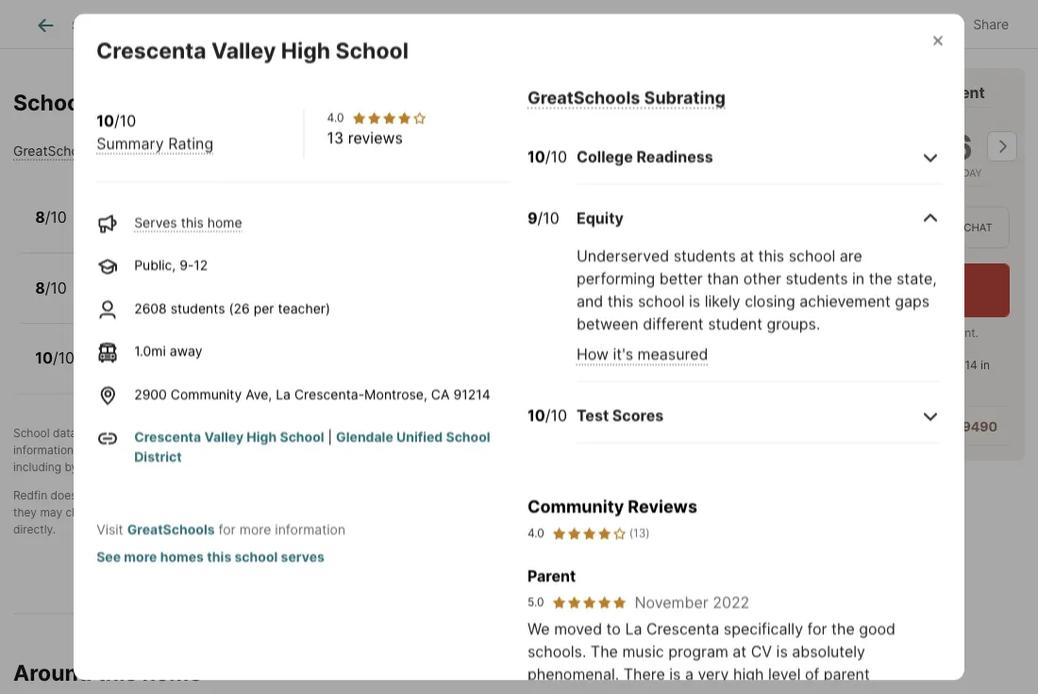 Task type: locate. For each thing, give the bounding box(es) containing it.
1 horizontal spatial rating 4.0 out of 5 element
[[552, 525, 628, 542]]

at
[[741, 247, 755, 265], [907, 295, 917, 309], [733, 642, 747, 660]]

1 vertical spatial information
[[275, 522, 346, 538]]

november
[[635, 593, 709, 611]]

0 vertical spatial 10 /10
[[528, 148, 568, 166]]

1 horizontal spatial information
[[275, 522, 346, 538]]

1 horizontal spatial be
[[539, 488, 552, 502]]

0 horizontal spatial with
[[782, 83, 815, 102]]

1 vertical spatial high
[[217, 341, 251, 359]]

crescenta down 2608
[[88, 341, 165, 359]]

rating inside the 10 /10 summary rating
[[168, 134, 214, 152]]

students up next
[[786, 269, 849, 288]]

at down tour
[[907, 295, 917, 309]]

0 horizontal spatial by
[[65, 460, 78, 474]]

very down "level"
[[755, 687, 786, 694]]

overall,
[[622, 687, 673, 694]]

1.0mi inside crescenta valley high school public, 9-12 • serves this home • 1.0mi
[[300, 362, 331, 378]]

2022
[[713, 593, 750, 611]]

to up "the"
[[607, 619, 621, 638]]

tour inside list box
[[878, 221, 907, 234]]

middle
[[166, 271, 217, 289]]

1 horizontal spatial or
[[601, 443, 612, 457]]

crescenta inside we moved to la crescenta specifically for the good schools. the music program at cv is absolutely phenomenal. there is a very high level of parent engagement overall, it's been a very supportive
[[647, 619, 720, 638]]

1 vertical spatial 12
[[148, 362, 162, 378]]

13 reviews
[[327, 128, 403, 147]]

1 vertical spatial at
[[907, 295, 917, 309]]

their down buyers
[[486, 443, 510, 457]]

does
[[51, 488, 77, 502]]

/10 up 'renters' on the right of page
[[546, 406, 568, 425]]

redfin inside ", a nonprofit organization. redfin recommends buyers and renters use greatschools information and ratings as a"
[[371, 426, 405, 440]]

accurate.
[[268, 505, 318, 519]]

it's right "how"
[[613, 345, 634, 363]]

school inside first step, and conduct their own investigation to determine their desired schools or school districts, including by contacting and visiting the schools themselves.
[[615, 443, 650, 457]]

program
[[669, 642, 729, 660]]

be inside school service boundaries are intended to be used as a reference only; they may change and are not
[[539, 488, 552, 502]]

visit
[[97, 522, 123, 538]]

2 8 /10 from the top
[[35, 279, 67, 297]]

• down elementary
[[282, 221, 289, 237]]

0 horizontal spatial students
[[171, 300, 225, 316]]

data
[[53, 426, 77, 440]]

2 vertical spatial high
[[247, 429, 277, 445]]

0 horizontal spatial it's
[[613, 345, 634, 363]]

0 horizontal spatial 4.0
[[327, 111, 344, 124]]

8 left mountain
[[35, 208, 45, 227]]

students down middle on the left of the page
[[171, 300, 225, 316]]

rating 4.0 out of 5 element
[[352, 110, 427, 125], [552, 525, 628, 542]]

at inside underserved students at this school are performing better than other students in the state, and this school is likely closing achievement gaps between different student groups.
[[741, 247, 755, 265]]

tour down closing at the right top
[[745, 327, 769, 340]]

0 horizontal spatial or
[[148, 488, 159, 502]]

• right the 6
[[159, 221, 166, 237]]

9- inside crescenta valley high school public, 9-12 • serves this home • 1.0mi
[[133, 362, 148, 378]]

la inside we moved to la crescenta specifically for the good schools. the music program at cv is absolutely phenomenal. there is a very high level of parent engagement overall, it's been a very supportive
[[626, 619, 643, 638]]

and down ,
[[219, 443, 240, 457]]

in
[[853, 269, 865, 288], [981, 359, 991, 372]]

1 horizontal spatial 1.0mi
[[300, 362, 331, 378]]

1 vertical spatial be
[[251, 505, 265, 519]]

tour via video chat
[[878, 221, 993, 234]]

1 vertical spatial for
[[808, 619, 828, 638]]

0 horizontal spatial schools
[[226, 460, 267, 474]]

students up than
[[674, 247, 736, 265]]

0 vertical spatial as
[[140, 443, 153, 457]]

greatschools up homes
[[127, 522, 215, 538]]

engagement
[[528, 687, 618, 694]]

high inside crescenta valley high school public, 9-12 • serves this home • 1.0mi
[[217, 341, 251, 359]]

0 vertical spatial 1.0mi
[[134, 343, 166, 359]]

0 vertical spatial valley
[[212, 37, 276, 63]]

home inside crescenta valley high school public, 9-12 • serves this home • 1.0mi
[[250, 362, 285, 378]]

and up contacting
[[77, 443, 97, 457]]

service
[[349, 488, 388, 502]]

/10 up the greatschools summary rating
[[114, 111, 136, 130]]

the up today
[[870, 269, 893, 288]]

and up redfin does not endorse or guarantee this information.
[[141, 460, 161, 474]]

their up 'themselves.'
[[290, 443, 314, 457]]

a up college readiness 'dropdown button' at the top right of page
[[818, 83, 827, 102]]

school data is provided by greatschools
[[13, 426, 230, 440]]

this inside rosemont middle school public, 7-8 • serves this home • 0.6mi
[[217, 291, 240, 307]]

0 horizontal spatial community
[[171, 386, 242, 402]]

serves inside rosemont middle school public, 7-8 • serves this home • 0.6mi
[[170, 291, 213, 307]]

or inside first step, and conduct their own investigation to determine their desired schools or school districts, including by contacting and visiting the schools themselves.
[[601, 443, 612, 457]]

test scores
[[577, 406, 664, 425]]

0 horizontal spatial more
[[124, 549, 157, 565]]

agent.
[[946, 327, 979, 340]]

1 horizontal spatial schools
[[556, 443, 597, 457]]

9490
[[963, 419, 998, 435]]

1 vertical spatial it's
[[677, 687, 698, 694]]

high
[[281, 37, 331, 63], [217, 341, 251, 359], [247, 429, 277, 445]]

8 /10 left mountain
[[35, 208, 67, 227]]

(626)
[[891, 419, 927, 435]]

home inside rosemont middle school public, 7-8 • serves this home • 0.6mi
[[243, 291, 278, 307]]

0.6mi inside rosemont middle school public, 7-8 • serves this home • 0.6mi
[[293, 291, 327, 307]]

1 vertical spatial not
[[152, 505, 169, 519]]

around
[[13, 660, 92, 686]]

8 left "rosemont"
[[35, 279, 45, 297]]

high up 13
[[281, 37, 331, 63]]

1 horizontal spatial 9-
[[180, 257, 194, 273]]

0 vertical spatial at
[[741, 247, 755, 265]]

1 vertical spatial 1.0mi
[[300, 362, 331, 378]]

used
[[555, 488, 582, 502]]

this up other
[[759, 247, 785, 265]]

community reviews
[[528, 496, 698, 517]]

8 /10 for rosemont
[[35, 279, 67, 297]]

0.6mi inside mountain avenue elementary school public, k-6 • serves this home • 0.6mi
[[293, 221, 327, 237]]

2 tab from the left
[[239, 3, 381, 48]]

0 vertical spatial rating 4.0 out of 5 element
[[352, 110, 427, 125]]

4:00
[[920, 295, 945, 309]]

by up the does
[[65, 460, 78, 474]]

1 vertical spatial 0.6mi
[[293, 291, 327, 307]]

0 vertical spatial schools
[[556, 443, 597, 457]]

greatschools summary rating link
[[13, 143, 203, 159]]

valley inside crescenta valley high school public, 9-12 • serves this home • 1.0mi
[[168, 341, 213, 359]]

0 vertical spatial in
[[853, 269, 865, 288]]

10 /10 for test
[[528, 406, 568, 425]]

at up other
[[741, 247, 755, 265]]

(26
[[229, 300, 250, 316]]

to inside guaranteed to be accurate. to verify school enrollment eligibility, contact the school district directly.
[[237, 505, 248, 519]]

4.0 up 13
[[327, 111, 344, 124]]

8
[[35, 208, 45, 227], [35, 279, 45, 297], [147, 291, 155, 307]]

serves inside crescenta valley high school public, 9-12 • serves this home • 1.0mi
[[177, 362, 220, 378]]

1 horizontal spatial their
[[486, 443, 510, 457]]

0 horizontal spatial 1.0mi
[[134, 343, 166, 359]]

tour
[[899, 274, 929, 293]]

home
[[208, 214, 242, 230], [243, 221, 278, 237], [243, 291, 278, 307], [795, 327, 825, 340], [250, 362, 285, 378], [142, 660, 202, 686]]

glendale
[[336, 429, 394, 445]]

• right per
[[282, 291, 289, 307]]

a inside school service boundaries are intended to be used as a reference only; they may change and are not
[[600, 488, 607, 502]]

school inside rosemont middle school public, 7-8 • serves this home • 0.6mi
[[220, 271, 271, 289]]

0 horizontal spatial be
[[251, 505, 265, 519]]

1 horizontal spatial 4.0
[[528, 526, 545, 540]]

as right used
[[585, 488, 597, 502]]

are
[[840, 247, 863, 265], [454, 488, 471, 502], [132, 505, 149, 519]]

is right data
[[80, 426, 89, 440]]

specifically
[[724, 619, 804, 638]]

0 vertical spatial not
[[80, 488, 98, 502]]

1 horizontal spatial very
[[755, 687, 786, 694]]

2 vertical spatial students
[[171, 300, 225, 316]]

1 horizontal spatial community
[[528, 496, 624, 517]]

be inside guaranteed to be accurate. to verify school enrollment eligibility, contact the school district directly.
[[251, 505, 265, 519]]

information inside crescenta valley high school dialog
[[275, 522, 346, 538]]

students for teacher)
[[171, 300, 225, 316]]

0 vertical spatial for
[[219, 522, 236, 538]]

10 /10 up 'renters' on the right of page
[[528, 406, 568, 425]]

school up reviews
[[336, 37, 409, 63]]

8 inside rosemont middle school public, 7-8 • serves this home • 0.6mi
[[147, 291, 155, 307]]

greatschools down schools
[[13, 143, 97, 159]]

rosemont middle school public, 7-8 • serves this home • 0.6mi
[[88, 271, 327, 307]]

1 vertical spatial as
[[585, 488, 597, 502]]

more down information.
[[240, 522, 271, 538]]

phenomenal.
[[528, 665, 620, 683]]

to
[[321, 505, 334, 519]]

or right endorse
[[148, 488, 159, 502]]

valley
[[212, 37, 276, 63], [168, 341, 213, 359], [204, 429, 244, 445]]

school service boundaries are intended to be used as a reference only; they may change and are not
[[13, 488, 690, 519]]

12 inside crescenta valley high school dialog
[[194, 257, 208, 273]]

9- up 2900
[[133, 362, 148, 378]]

1 vertical spatial students
[[786, 269, 849, 288]]

option
[[745, 206, 865, 249]]

1 horizontal spatial for
[[808, 619, 828, 638]]

elementary
[[221, 200, 305, 219]]

are inside underserved students at this school are performing better than other students in the state, and this school is likely closing achievement gaps between different student groups.
[[840, 247, 863, 265]]

last
[[809, 376, 829, 389]]

this up ave,
[[223, 362, 246, 378]]

1 vertical spatial in
[[981, 359, 991, 372]]

verify
[[337, 505, 367, 519]]

0 vertical spatial very
[[698, 665, 730, 683]]

1 horizontal spatial as
[[585, 488, 597, 502]]

is inside underserved students at this school are performing better than other students in the state, and this school is likely closing achievement gaps between different student groups.
[[689, 292, 701, 310]]

high inside "crescenta valley high school" element
[[281, 37, 331, 63]]

be down information.
[[251, 505, 265, 519]]

0 horizontal spatial 9-
[[133, 362, 148, 378]]

with down the available:
[[828, 327, 851, 340]]

0 vertical spatial 9-
[[180, 257, 194, 273]]

schedule
[[827, 274, 895, 293]]

provided
[[92, 426, 139, 440]]

crescenta
[[96, 37, 206, 63], [88, 341, 165, 359], [134, 429, 201, 445], [647, 619, 720, 638]]

or down use
[[601, 443, 612, 457]]

0 vertical spatial be
[[539, 488, 552, 502]]

1 vertical spatial community
[[528, 496, 624, 517]]

closing
[[745, 292, 796, 310]]

equity
[[577, 209, 624, 227]]

1.0mi up 2900 community ave, la crescenta-montrose, ca 91214
[[300, 362, 331, 378]]

91214 right ca
[[454, 386, 491, 402]]

0 vertical spatial la
[[276, 386, 291, 402]]

0 horizontal spatial 91214
[[454, 386, 491, 402]]

school inside mountain avenue elementary school public, k-6 • serves this home • 0.6mi
[[309, 200, 360, 219]]

the
[[591, 642, 619, 660]]

public, inside rosemont middle school public, 7-8 • serves this home • 0.6mi
[[88, 291, 130, 307]]

home inside crescenta valley high school dialog
[[208, 214, 242, 230]]

8 /10 for mountain
[[35, 208, 67, 227]]

high down 2608 students (26 per teacher)
[[217, 341, 251, 359]]

2900 community ave, la crescenta-montrose, ca 91214
[[134, 386, 491, 402]]

public, down "rosemont"
[[88, 291, 130, 307]]

1 vertical spatial by
[[65, 460, 78, 474]]

1.0mi away
[[134, 343, 203, 359]]

absolutely
[[793, 642, 866, 660]]

12 down serves this home
[[194, 257, 208, 273]]

serves this home
[[134, 214, 242, 230]]

4.0 down contact
[[528, 526, 545, 540]]

more
[[240, 522, 271, 538], [124, 549, 157, 565]]

0 horizontal spatial their
[[290, 443, 314, 457]]

college
[[577, 148, 634, 166]]

eligibility,
[[469, 505, 519, 519]]

likely
[[705, 292, 741, 310]]

0 vertical spatial by
[[142, 426, 155, 440]]

information up 'including'
[[13, 443, 74, 457]]

school up (26
[[220, 271, 271, 289]]

tour for tour with a redfin premier agent
[[745, 83, 779, 102]]

achievement
[[800, 292, 891, 310]]

november 2022
[[635, 593, 750, 611]]

with up college readiness 'dropdown button' at the top right of page
[[782, 83, 815, 102]]

1 8 /10 from the top
[[35, 208, 67, 227]]

greatschools up "step,"
[[158, 426, 230, 440]]

information inside ", a nonprofit organization. redfin recommends buyers and renters use greatschools information and ratings as a"
[[13, 443, 74, 457]]

8 down "rosemont"
[[147, 291, 155, 307]]

this right around
[[97, 660, 137, 686]]

0 horizontal spatial information
[[13, 443, 74, 457]]

different
[[643, 315, 704, 333]]

tour via video chat list box
[[745, 206, 1011, 249]]

/10 left mountain
[[45, 208, 67, 227]]

0 horizontal spatial in
[[853, 269, 865, 288]]

10 /10 for college
[[528, 148, 568, 166]]

school right elementary
[[309, 200, 360, 219]]

tour for tour this home with a redfin premier agent.
[[745, 327, 769, 340]]

crescenta inside crescenta valley high school public, 9-12 • serves this home • 1.0mi
[[88, 341, 165, 359]]

0.6mi down elementary
[[293, 221, 327, 237]]

the down "step,"
[[205, 460, 223, 474]]

1 horizontal spatial 12
[[194, 257, 208, 273]]

0 vertical spatial 0.6mi
[[293, 221, 327, 237]]

0 vertical spatial 12
[[194, 257, 208, 273]]

crescenta for crescenta valley high school
[[96, 37, 206, 63]]

the inside "in the last 30 days"
[[789, 376, 806, 389]]

tab
[[138, 3, 239, 48], [239, 3, 381, 48], [381, 3, 532, 48], [532, 3, 626, 48]]

moved
[[555, 619, 603, 638]]

summary
[[97, 134, 164, 152], [101, 143, 160, 159]]

greatschools summary rating
[[13, 143, 203, 159]]

in inside "in the last 30 days"
[[981, 359, 991, 372]]

1 vertical spatial la
[[626, 619, 643, 638]]

8 for rosemont
[[35, 279, 45, 297]]

public, inside crescenta valley high school public, 9-12 • serves this home • 1.0mi
[[88, 362, 130, 378]]

to inside we moved to la crescenta specifically for the good schools. the music program at cv is absolutely phenomenal. there is a very high level of parent engagement overall, it's been a very supportive
[[607, 619, 621, 638]]

1 horizontal spatial more
[[240, 522, 271, 538]]

to down the recommends
[[414, 443, 425, 457]]

2900
[[134, 386, 167, 402]]

greatschools link
[[127, 522, 215, 538]]

school up to
[[309, 488, 346, 502]]

this down elementary
[[216, 221, 239, 237]]

2 vertical spatial at
[[733, 642, 747, 660]]

as right ratings
[[140, 443, 153, 457]]

montrose,
[[365, 386, 428, 402]]

12 down 1.0mi away
[[148, 362, 162, 378]]

they
[[13, 505, 37, 519]]

0.6mi
[[293, 221, 327, 237], [293, 291, 327, 307]]

to up contact
[[525, 488, 535, 502]]

school inside school service boundaries are intended to be used as a reference only; they may change and are not
[[309, 488, 346, 502]]

2 vertical spatial 10 /10
[[528, 406, 568, 425]]

the inside first step, and conduct their own investigation to determine their desired schools or school districts, including by contacting and visiting the schools themselves.
[[205, 460, 223, 474]]

1 vertical spatial tour
[[878, 221, 907, 234]]

2 vertical spatial tour
[[745, 327, 769, 340]]

districts,
[[653, 443, 699, 457]]

0 vertical spatial or
[[601, 443, 612, 457]]

premier left agent
[[882, 83, 940, 102]]

rating 5.0 out of 5 element
[[552, 595, 628, 610]]

1 horizontal spatial students
[[674, 247, 736, 265]]

community down crescenta valley high school public, 9-12 • serves this home • 1.0mi
[[171, 386, 242, 402]]

first
[[165, 443, 186, 457]]

public, down mountain
[[88, 221, 130, 237]]

are down endorse
[[132, 505, 149, 519]]

2 horizontal spatial are
[[840, 247, 863, 265]]

public, inside crescenta valley high school dialog
[[134, 257, 176, 273]]

1 vertical spatial with
[[828, 327, 851, 340]]

greatschools
[[528, 87, 641, 107], [13, 143, 97, 159], [158, 426, 230, 440], [607, 426, 679, 440], [127, 522, 215, 538]]

0 horizontal spatial 12
[[148, 362, 162, 378]]

10 up 'renters' on the right of page
[[528, 406, 546, 425]]

the down used
[[566, 505, 583, 519]]

a left reference
[[600, 488, 607, 502]]

search tab list
[[13, 0, 641, 48]]

by inside first step, and conduct their own investigation to determine their desired schools or school districts, including by contacting and visiting the schools themselves.
[[65, 460, 78, 474]]

crescenta up the district
[[134, 429, 201, 445]]

0 vertical spatial 91214
[[946, 359, 978, 372]]

for up absolutely on the right
[[808, 619, 828, 638]]

public, down the 6
[[134, 257, 176, 273]]

10 up 'greatschools summary rating' "link"
[[97, 111, 114, 130]]

school right unified
[[446, 429, 491, 445]]

and up desired
[[520, 426, 541, 440]]

2 vertical spatial valley
[[204, 429, 244, 445]]

this down closing at the right top
[[772, 327, 792, 340]]

the up absolutely on the right
[[832, 619, 855, 638]]

1 vertical spatial 9-
[[133, 362, 148, 378]]

crescenta down search
[[96, 37, 206, 63]]

1 vertical spatial or
[[148, 488, 159, 502]]

2608 students (26 per teacher)
[[134, 300, 331, 316]]

1 their from the left
[[290, 443, 314, 457]]

1 horizontal spatial by
[[142, 426, 155, 440]]

0 horizontal spatial as
[[140, 443, 153, 457]]

/10 left "rosemont"
[[45, 279, 67, 297]]

this left per
[[217, 291, 240, 307]]

tour for tour via video chat
[[878, 221, 907, 234]]

and down endorse
[[108, 505, 128, 519]]

None button
[[757, 106, 832, 187], [840, 107, 916, 186], [923, 107, 999, 186], [757, 106, 832, 187], [840, 107, 916, 186], [923, 107, 999, 186]]

see more homes this school serves
[[97, 549, 325, 565]]

the inside underserved students at this school are performing better than other students in the state, and this school is likely closing achievement gaps between different student groups.
[[870, 269, 893, 288]]

mountain
[[88, 200, 158, 219]]

0 vertical spatial 8 /10
[[35, 208, 67, 227]]

enrollment
[[409, 505, 466, 519]]

underserved students at this school are performing better than other students in the state, and this school is likely closing achievement gaps between different student groups.
[[577, 247, 938, 333]]

0 horizontal spatial are
[[132, 505, 149, 519]]

today
[[872, 295, 904, 309]]

and
[[577, 292, 604, 310], [520, 426, 541, 440], [77, 443, 97, 457], [219, 443, 240, 457], [141, 460, 161, 474], [108, 505, 128, 519]]

valley for crescenta valley high school public, 9-12 • serves this home • 1.0mi
[[168, 341, 213, 359]]

tour up college readiness 'dropdown button' at the top right of page
[[745, 83, 779, 102]]

rating 4.0 out of 5 element up reviews
[[352, 110, 427, 125]]

1 horizontal spatial la
[[626, 619, 643, 638]]

tour with a redfin premier agent
[[745, 83, 986, 102]]

6
[[147, 221, 155, 237]]

0 vertical spatial information
[[13, 443, 74, 457]]

in up the achievement
[[853, 269, 865, 288]]

0 horizontal spatial la
[[276, 386, 291, 402]]

for
[[219, 522, 236, 538], [808, 619, 828, 638]]

la for crescenta-
[[276, 386, 291, 402]]

2 horizontal spatial students
[[786, 269, 849, 288]]

1 vertical spatial 91214
[[454, 386, 491, 402]]

be up contact
[[539, 488, 552, 502]]

mountain avenue elementary school public, k-6 • serves this home • 0.6mi
[[88, 200, 360, 237]]

greatschools down the scores
[[607, 426, 679, 440]]



Task type: vqa. For each thing, say whether or not it's contained in the screenshot.
CV at the right of the page
yes



Task type: describe. For each thing, give the bounding box(es) containing it.
a left first
[[156, 443, 162, 457]]

school inside crescenta valley high school public, 9-12 • serves this home • 1.0mi
[[255, 341, 305, 359]]

and inside underserved students at this school are performing better than other students in the state, and this school is likely closing achievement gaps between different student groups.
[[577, 292, 604, 310]]

this down the visit greatschools for more information
[[207, 549, 232, 565]]

pm
[[948, 295, 965, 309]]

visiting
[[164, 460, 202, 474]]

a down the achievement
[[854, 327, 861, 340]]

la for crescenta
[[626, 619, 643, 638]]

reference
[[610, 488, 661, 502]]

91214 inside crescenta valley high school dialog
[[454, 386, 491, 402]]

school left |
[[280, 429, 325, 445]]

10 up 9
[[528, 148, 546, 166]]

• up 2900 community ave, la crescenta-montrose, ca 91214
[[289, 362, 296, 378]]

via
[[910, 221, 927, 234]]

readiness
[[637, 148, 714, 166]]

agent
[[943, 83, 986, 102]]

how it's measured link
[[577, 345, 709, 363]]

8 for mountain
[[35, 208, 45, 227]]

crescenta valley high school element
[[96, 14, 432, 64]]

visit greatschools for more information
[[97, 522, 346, 538]]

• down 1.0mi away
[[166, 362, 173, 378]]

1 horizontal spatial 91214
[[946, 359, 978, 372]]

next
[[791, 295, 816, 309]]

0 vertical spatial it's
[[613, 345, 634, 363]]

test
[[577, 406, 609, 425]]

10 inside the 10 /10 summary rating
[[97, 111, 114, 130]]

crescenta valley high school |
[[134, 429, 336, 445]]

school inside glendale unified school district
[[446, 429, 491, 445]]

(626) 486-9490
[[891, 419, 998, 435]]

test scores button
[[577, 389, 942, 443]]

1.0mi inside crescenta valley high school dialog
[[134, 343, 166, 359]]

7-
[[133, 291, 147, 307]]

4 tab from the left
[[532, 3, 626, 48]]

guaranteed
[[172, 505, 234, 519]]

college readiness button
[[577, 131, 942, 184]]

0 vertical spatial community
[[171, 386, 242, 402]]

the inside guaranteed to be accurate. to verify school enrollment eligibility, contact the school district directly.
[[566, 505, 583, 519]]

/10 inside the 10 /10 summary rating
[[114, 111, 136, 130]]

serves this home link
[[134, 214, 242, 230]]

a right ,
[[237, 426, 243, 440]]

crescenta valley high school link
[[134, 429, 325, 445]]

0 horizontal spatial very
[[698, 665, 730, 683]]

parent
[[528, 566, 576, 585]]

serves inside mountain avenue elementary school public, k-6 • serves this home • 0.6mi
[[170, 221, 213, 237]]

glendale unified school district link
[[134, 429, 491, 465]]

as inside school service boundaries are intended to be used as a reference only; they may change and are not
[[585, 488, 597, 502]]

school up different
[[638, 292, 685, 310]]

it's inside we moved to la crescenta specifically for the good schools. the music program at cv is absolutely phenomenal. there is a very high level of parent engagement overall, it's been a very supportive
[[677, 687, 698, 694]]

organization.
[[298, 426, 367, 440]]

valley for crescenta valley high school |
[[204, 429, 244, 445]]

performing
[[577, 269, 656, 288]]

see
[[97, 549, 121, 565]]

next image
[[988, 131, 1018, 162]]

may
[[40, 505, 62, 519]]

• right 7-
[[159, 291, 166, 307]]

see more homes this school serves link
[[97, 549, 325, 565]]

school down service
[[371, 505, 406, 519]]

0 horizontal spatial for
[[219, 522, 236, 538]]

better
[[660, 269, 703, 288]]

share
[[974, 17, 1010, 33]]

students for school
[[674, 247, 736, 265]]

crescenta for crescenta valley high school |
[[134, 429, 201, 445]]

teacher)
[[278, 300, 331, 316]]

how it's measured
[[577, 345, 709, 363]]

high
[[734, 665, 765, 683]]

boundaries
[[391, 488, 451, 502]]

to inside school service boundaries are intended to be used as a reference only; they may change and are not
[[525, 488, 535, 502]]

at inside schedule tour next available: today at 4:00 pm
[[907, 295, 917, 309]]

this inside mountain avenue elementary school public, k-6 • serves this home • 0.6mi
[[216, 221, 239, 237]]

change
[[66, 505, 105, 519]]

district
[[625, 505, 662, 519]]

intended
[[474, 488, 521, 502]]

to inside first step, and conduct their own investigation to determine their desired schools or school districts, including by contacting and visiting the schools themselves.
[[414, 443, 425, 457]]

buyers
[[481, 426, 517, 440]]

0 vertical spatial more
[[240, 522, 271, 538]]

2 their from the left
[[486, 443, 510, 457]]

glendale unified school district
[[134, 429, 491, 465]]

equity button
[[577, 192, 942, 245]]

district
[[134, 449, 182, 465]]

thursday
[[930, 167, 983, 179]]

public, inside mountain avenue elementary school public, k-6 • serves this home • 0.6mi
[[88, 221, 130, 237]]

per
[[254, 300, 274, 316]]

1 vertical spatial 10 /10
[[35, 349, 75, 368]]

recommends
[[408, 426, 478, 440]]

12 inside crescenta valley high school public, 9-12 • serves this home • 1.0mi
[[148, 362, 162, 378]]

a down high
[[742, 687, 750, 694]]

home inside mountain avenue elementary school public, k-6 • serves this home • 0.6mi
[[243, 221, 278, 237]]

reviews
[[628, 496, 698, 517]]

1 vertical spatial premier
[[901, 327, 942, 340]]

good
[[860, 619, 896, 638]]

determine
[[428, 443, 482, 457]]

0 vertical spatial 4.0
[[327, 111, 344, 124]]

2608
[[134, 300, 167, 316]]

valley for crescenta valley high school
[[212, 37, 276, 63]]

1 horizontal spatial are
[[454, 488, 471, 502]]

a down program
[[686, 665, 694, 683]]

greatschools up the college
[[528, 87, 641, 107]]

rosemont
[[88, 271, 163, 289]]

0 horizontal spatial not
[[80, 488, 98, 502]]

this up guaranteed
[[220, 488, 239, 502]]

1 vertical spatial very
[[755, 687, 786, 694]]

video
[[930, 221, 962, 234]]

college readiness
[[577, 148, 714, 166]]

1 tab from the left
[[138, 3, 239, 48]]

this down performing
[[608, 292, 634, 310]]

school left data
[[13, 426, 50, 440]]

endorse
[[101, 488, 145, 502]]

renters
[[544, 426, 582, 440]]

1 horizontal spatial with
[[828, 327, 851, 340]]

(626) 486-9490 link
[[891, 419, 998, 435]]

this inside crescenta valley high school public, 9-12 • serves this home • 1.0mi
[[223, 362, 246, 378]]

/10 up data
[[53, 349, 75, 368]]

in inside underserved students at this school are performing better than other students in the state, and this school is likely closing achievement gaps between different student groups.
[[853, 269, 865, 288]]

this right the 6
[[181, 214, 204, 230]]

/10 left equity
[[538, 209, 560, 227]]

9
[[528, 209, 538, 227]]

own
[[317, 443, 340, 457]]

0 horizontal spatial rating 4.0 out of 5 element
[[352, 110, 427, 125]]

than
[[708, 269, 740, 288]]

school up next
[[789, 247, 836, 265]]

level
[[769, 665, 801, 683]]

nonprofit
[[246, 426, 295, 440]]

summary inside the 10 /10 summary rating
[[97, 134, 164, 152]]

measured
[[638, 345, 709, 363]]

use
[[585, 426, 604, 440]]

k-
[[133, 221, 147, 237]]

0 vertical spatial with
[[782, 83, 815, 102]]

school down reference
[[586, 505, 622, 519]]

3 tab from the left
[[381, 3, 532, 48]]

first step, and conduct their own investigation to determine their desired schools or school districts, including by contacting and visiting the schools themselves.
[[13, 443, 699, 474]]

crescenta for crescenta valley high school public, 9-12 • serves this home • 1.0mi
[[88, 341, 165, 359]]

crescenta valley high school
[[96, 37, 409, 63]]

1 vertical spatial more
[[124, 549, 157, 565]]

avenue
[[162, 200, 217, 219]]

public, 9-12
[[134, 257, 208, 273]]

greatschools inside ", a nonprofit organization. redfin recommends buyers and renters use greatschools information and ratings as a"
[[607, 426, 679, 440]]

around this home
[[13, 660, 202, 686]]

for inside we moved to la crescenta specifically for the good schools. the music program at cv is absolutely phenomenal. there is a very high level of parent engagement overall, it's been a very supportive
[[808, 619, 828, 638]]

0 vertical spatial premier
[[882, 83, 940, 102]]

investigation
[[343, 443, 411, 457]]

9- inside crescenta valley high school dialog
[[180, 257, 194, 273]]

serves inside crescenta valley high school dialog
[[134, 214, 177, 230]]

is right cv
[[777, 642, 788, 660]]

as inside ", a nonprofit organization. redfin recommends buyers and renters use greatschools information and ratings as a"
[[140, 443, 153, 457]]

school down the visit greatschools for more information
[[235, 549, 278, 565]]

is right there
[[670, 665, 681, 683]]

the inside we moved to la crescenta specifically for the good schools. the music program at cv is absolutely phenomenal. there is a very high level of parent engagement overall, it's been a very supportive
[[832, 619, 855, 638]]

10 /10 summary rating
[[97, 111, 214, 152]]

we
[[528, 619, 550, 638]]

guaranteed to be accurate. to verify school enrollment eligibility, contact the school district directly.
[[13, 505, 662, 536]]

only;
[[664, 488, 690, 502]]

been
[[702, 687, 738, 694]]

/10 left the college
[[546, 148, 568, 166]]

and inside school service boundaries are intended to be used as a reference only; they may change and are not
[[108, 505, 128, 519]]

5.0
[[528, 595, 544, 609]]

crescenta valley high school dialog
[[74, 14, 965, 694]]

conduct
[[243, 443, 287, 457]]

information.
[[242, 488, 306, 502]]

chat
[[965, 221, 993, 234]]

at inside we moved to la crescenta specifically for the good schools. the music program at cv is absolutely phenomenal. there is a very high level of parent engagement overall, it's been a very supportive
[[733, 642, 747, 660]]

2 vertical spatial are
[[132, 505, 149, 519]]

high for crescenta valley high school |
[[247, 429, 277, 445]]

1 vertical spatial rating 4.0 out of 5 element
[[552, 525, 628, 542]]

homes
[[160, 549, 204, 565]]

10 up data
[[35, 349, 53, 368]]

high for crescenta valley high school public, 9-12 • serves this home • 1.0mi
[[217, 341, 251, 359]]

away
[[170, 343, 203, 359]]

scores
[[613, 406, 664, 425]]

26 thursday
[[930, 127, 983, 179]]

not inside school service boundaries are intended to be used as a reference only; they may change and are not
[[152, 505, 169, 519]]

high for crescenta valley high school
[[281, 37, 331, 63]]



